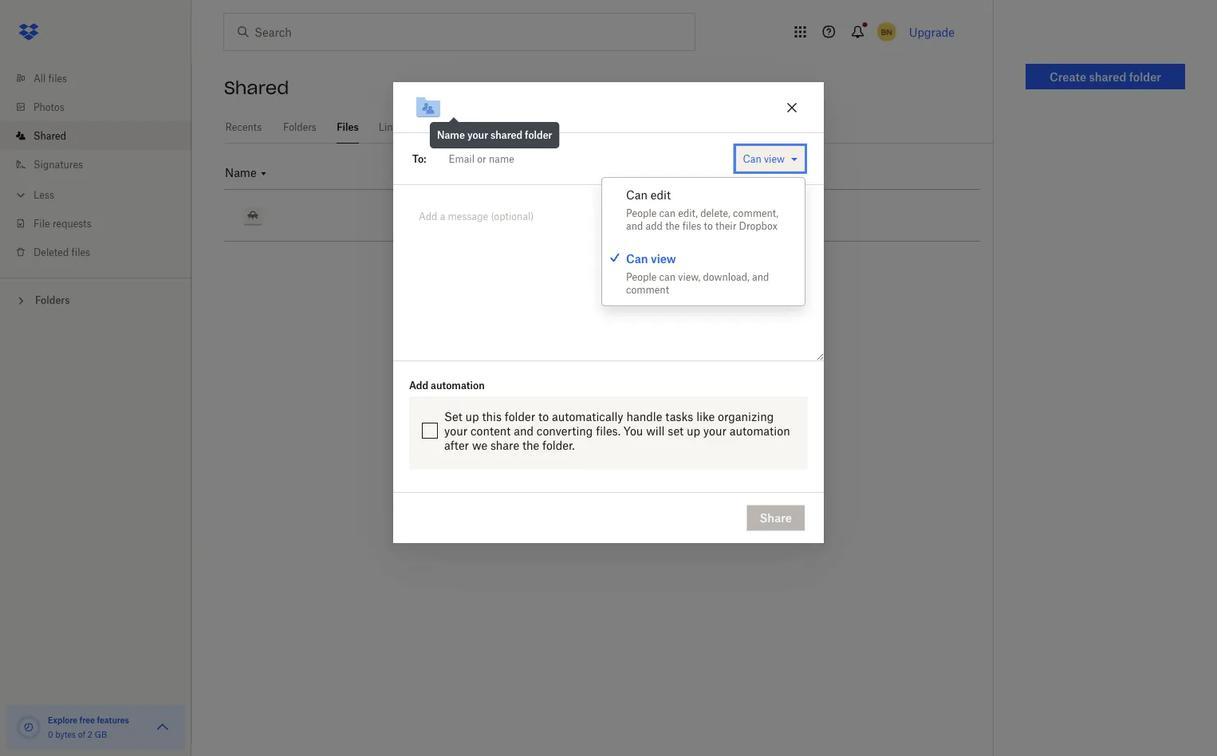 Task type: describe. For each thing, give the bounding box(es) containing it.
deleted files link
[[13, 238, 191, 266]]

your up after
[[444, 424, 468, 437]]

content
[[471, 424, 511, 437]]

can edit people can edit, delete, comment, and add the files to their dropbox
[[626, 188, 779, 232]]

links link
[[378, 112, 404, 141]]

file requests link
[[13, 209, 191, 238]]

sharing modal dialog
[[393, 82, 824, 671]]

bytes
[[55, 729, 76, 739]]

folders inside "button"
[[35, 294, 70, 306]]

set
[[668, 424, 684, 437]]

deleted
[[34, 246, 69, 258]]

none field inside sharing modal 'dialog'
[[426, 143, 732, 175]]

like
[[697, 409, 715, 423]]

can for can edit
[[626, 188, 648, 201]]

add automation
[[409, 379, 485, 391]]

will
[[646, 424, 665, 437]]

tasks
[[665, 409, 693, 423]]

share
[[760, 511, 792, 525]]

files.
[[596, 424, 621, 437]]

dropbox image
[[13, 16, 45, 48]]

signature requests link
[[423, 112, 514, 141]]

shared link
[[13, 121, 191, 150]]

comment,
[[733, 207, 779, 219]]

requests for file requests
[[53, 217, 92, 229]]

recents
[[225, 121, 262, 133]]

can view button
[[736, 146, 805, 171]]

folders link
[[282, 112, 318, 141]]

handle
[[627, 409, 662, 423]]

people for view
[[626, 271, 657, 283]]

Add a message (optional) text field
[[412, 204, 805, 241]]

can view people can view, download, and comment
[[626, 252, 769, 296]]

shared list item
[[0, 121, 191, 150]]

explore
[[48, 715, 78, 725]]

name
[[437, 129, 465, 141]]

explore free features 0 bytes of 2 gb
[[48, 715, 129, 739]]

the inside set up this folder to automatically handle tasks like organizing your content and converting files. you will set up your automation after we share the folder.
[[522, 438, 539, 452]]

add
[[646, 220, 663, 232]]

photos link
[[13, 93, 191, 121]]

you
[[624, 424, 643, 437]]

signatures link
[[13, 150, 191, 179]]

upgrade
[[909, 25, 955, 39]]

gb
[[95, 729, 107, 739]]

comment
[[626, 284, 669, 296]]

and inside can edit people can edit, delete, comment, and add the files to their dropbox
[[626, 220, 643, 232]]

folder.
[[542, 438, 575, 452]]

1 horizontal spatial up
[[687, 424, 700, 437]]

organizing
[[718, 409, 774, 423]]

edit,
[[678, 207, 698, 219]]

can for can view
[[626, 252, 648, 265]]

this
[[482, 409, 502, 423]]

can inside "dropdown button"
[[743, 153, 762, 165]]

0
[[48, 729, 53, 739]]

can for edit
[[659, 207, 676, 219]]

share
[[491, 438, 519, 452]]

files inside can edit people can edit, delete, comment, and add the files to their dropbox
[[683, 220, 701, 232]]

your down like
[[703, 424, 727, 437]]

people for edit
[[626, 207, 657, 219]]

we
[[472, 438, 488, 452]]

quota usage element
[[16, 715, 41, 740]]

share button
[[747, 505, 805, 531]]

to inside set up this folder to automatically handle tasks like organizing your content and converting files. you will set up your automation after we share the folder.
[[538, 409, 549, 423]]

all
[[34, 72, 46, 84]]

folder for set up this folder to automatically handle tasks like organizing your content and converting files. you will set up your automation after we share the folder.
[[505, 409, 535, 423]]

folder for name your shared folder
[[525, 129, 552, 141]]

view for can view people can view, download, and comment
[[651, 252, 676, 265]]

your right the name
[[467, 129, 488, 141]]

menu inside sharing modal 'dialog'
[[602, 178, 805, 306]]

recents link
[[224, 112, 263, 141]]



Task type: vqa. For each thing, say whether or not it's contained in the screenshot.
reset
no



Task type: locate. For each thing, give the bounding box(es) containing it.
folder right create
[[1129, 70, 1161, 83]]

their
[[716, 220, 737, 232]]

people inside can edit people can edit, delete, comment, and add the files to their dropbox
[[626, 207, 657, 219]]

1 vertical spatial automation
[[730, 424, 790, 437]]

to inside can edit people can edit, delete, comment, and add the files to their dropbox
[[704, 220, 713, 232]]

to up converting at the bottom left of the page
[[538, 409, 549, 423]]

the inside can edit people can edit, delete, comment, and add the files to their dropbox
[[665, 220, 680, 232]]

and inside can view people can view, download, and comment
[[752, 271, 769, 283]]

1 vertical spatial up
[[687, 424, 700, 437]]

shared
[[224, 77, 289, 99], [34, 130, 66, 142]]

0 horizontal spatial and
[[514, 424, 534, 437]]

0 vertical spatial folder
[[1129, 70, 1161, 83]]

converting
[[537, 424, 593, 437]]

1 can from the top
[[659, 207, 676, 219]]

1 vertical spatial requests
[[53, 217, 92, 229]]

name your shared folder
[[437, 129, 552, 141]]

create shared folder button
[[1026, 64, 1185, 89]]

set
[[444, 409, 462, 423]]

less
[[34, 189, 54, 201]]

1 horizontal spatial shared
[[1089, 70, 1127, 83]]

0 horizontal spatial folders
[[35, 294, 70, 306]]

to down delete,
[[704, 220, 713, 232]]

delete,
[[700, 207, 731, 219]]

0 horizontal spatial up
[[466, 409, 479, 423]]

add
[[409, 379, 428, 391]]

0 vertical spatial files
[[48, 72, 67, 84]]

view inside can view people can view, download, and comment
[[651, 252, 676, 265]]

free
[[79, 715, 95, 725]]

0 vertical spatial the
[[665, 220, 680, 232]]

0 vertical spatial shared
[[224, 77, 289, 99]]

can inside can view people can view, download, and comment
[[659, 271, 676, 283]]

to
[[704, 220, 713, 232], [538, 409, 549, 423]]

automation up set
[[431, 379, 485, 391]]

can left edit
[[626, 188, 648, 201]]

1 vertical spatial files
[[683, 220, 701, 232]]

up
[[466, 409, 479, 423], [687, 424, 700, 437]]

1 horizontal spatial view
[[764, 153, 785, 165]]

can up comment, at the top
[[743, 153, 762, 165]]

0 vertical spatial up
[[466, 409, 479, 423]]

menu containing can edit
[[602, 178, 805, 306]]

0 vertical spatial folders
[[283, 121, 317, 133]]

deleted files
[[34, 246, 90, 258]]

view down add
[[651, 252, 676, 265]]

can
[[659, 207, 676, 219], [659, 271, 676, 283]]

automatically
[[552, 409, 623, 423]]

can inside can edit people can edit, delete, comment, and add the files to their dropbox
[[659, 207, 676, 219]]

0 vertical spatial to
[[704, 220, 713, 232]]

view,
[[678, 271, 701, 283]]

1 horizontal spatial shared
[[224, 77, 289, 99]]

requests for signature requests
[[472, 121, 511, 133]]

view inside 'can view' "dropdown button"
[[764, 153, 785, 165]]

photos
[[34, 101, 65, 113]]

2 vertical spatial folder
[[505, 409, 535, 423]]

download,
[[703, 271, 750, 283]]

files inside all files link
[[48, 72, 67, 84]]

2 can from the top
[[659, 271, 676, 283]]

folder inside button
[[1129, 70, 1161, 83]]

0 horizontal spatial requests
[[53, 217, 92, 229]]

1 vertical spatial people
[[626, 271, 657, 283]]

0 vertical spatial view
[[764, 153, 785, 165]]

files inside deleted files link
[[71, 246, 90, 258]]

folders inside tab list
[[283, 121, 317, 133]]

people inside can view people can view, download, and comment
[[626, 271, 657, 283]]

2 vertical spatial and
[[514, 424, 534, 437]]

None field
[[426, 143, 732, 175]]

1 vertical spatial the
[[522, 438, 539, 452]]

your
[[467, 129, 488, 141], [444, 424, 468, 437], [703, 424, 727, 437]]

view
[[764, 153, 785, 165], [651, 252, 676, 265]]

signature
[[425, 121, 470, 133]]

automation
[[431, 379, 485, 391], [730, 424, 790, 437]]

file requests
[[34, 217, 92, 229]]

and right download,
[[752, 271, 769, 283]]

1 vertical spatial can
[[659, 271, 676, 283]]

file
[[34, 217, 50, 229]]

upgrade link
[[909, 25, 955, 39]]

requests
[[472, 121, 511, 133], [53, 217, 92, 229]]

set up this folder to automatically handle tasks like organizing your content and converting files. you will set up your automation after we share the folder.
[[444, 409, 790, 452]]

1 vertical spatial folder
[[525, 129, 552, 141]]

less image
[[13, 187, 29, 203]]

and
[[626, 220, 643, 232], [752, 271, 769, 283], [514, 424, 534, 437]]

can left view,
[[659, 271, 676, 283]]

edit
[[651, 188, 671, 201]]

0 horizontal spatial to
[[538, 409, 549, 423]]

shared right the name
[[491, 129, 523, 141]]

can up add
[[659, 207, 676, 219]]

0 horizontal spatial shared
[[491, 129, 523, 141]]

1 horizontal spatial and
[[626, 220, 643, 232]]

0 horizontal spatial files
[[48, 72, 67, 84]]

automation down the organizing
[[730, 424, 790, 437]]

folder
[[1129, 70, 1161, 83], [525, 129, 552, 141], [505, 409, 535, 423]]

signature requests
[[425, 121, 511, 133]]

1 horizontal spatial requests
[[472, 121, 511, 133]]

1 vertical spatial to
[[538, 409, 549, 423]]

1 vertical spatial can
[[626, 188, 648, 201]]

and inside set up this folder to automatically handle tasks like organizing your content and converting files. you will set up your automation after we share the folder.
[[514, 424, 534, 437]]

view for can view
[[764, 153, 785, 165]]

requests right the name
[[472, 121, 511, 133]]

requests inside signature requests link
[[472, 121, 511, 133]]

2
[[88, 729, 92, 739]]

people up comment
[[626, 271, 657, 283]]

2 vertical spatial can
[[626, 252, 648, 265]]

0 horizontal spatial view
[[651, 252, 676, 265]]

automation inside set up this folder to automatically handle tasks like organizing your content and converting files. you will set up your automation after we share the folder.
[[730, 424, 790, 437]]

tab list
[[224, 112, 993, 144]]

Contact name field
[[442, 146, 729, 171]]

files down edit,
[[683, 220, 701, 232]]

list
[[0, 54, 191, 278]]

shared inside list item
[[34, 130, 66, 142]]

0 vertical spatial shared
[[1089, 70, 1127, 83]]

1 horizontal spatial the
[[665, 220, 680, 232]]

0 horizontal spatial automation
[[431, 379, 485, 391]]

files right deleted
[[71, 246, 90, 258]]

files
[[337, 121, 359, 133]]

the right share
[[522, 438, 539, 452]]

people up add
[[626, 207, 657, 219]]

1 horizontal spatial to
[[704, 220, 713, 232]]

files right all at the left
[[48, 72, 67, 84]]

shared right create
[[1089, 70, 1127, 83]]

all files
[[34, 72, 67, 84]]

tab list containing recents
[[224, 112, 993, 144]]

can up comment
[[626, 252, 648, 265]]

signatures
[[34, 158, 83, 170]]

0 vertical spatial and
[[626, 220, 643, 232]]

0 vertical spatial automation
[[431, 379, 485, 391]]

shared
[[1089, 70, 1127, 83], [491, 129, 523, 141]]

files
[[48, 72, 67, 84], [683, 220, 701, 232], [71, 246, 90, 258]]

list containing all files
[[0, 54, 191, 278]]

2 people from the top
[[626, 271, 657, 283]]

shared inside button
[[1089, 70, 1127, 83]]

folder up contact name "field"
[[525, 129, 552, 141]]

links
[[379, 121, 403, 133]]

2 vertical spatial files
[[71, 246, 90, 258]]

can inside can view people can view, download, and comment
[[626, 252, 648, 265]]

files for deleted files
[[71, 246, 90, 258]]

2 horizontal spatial files
[[683, 220, 701, 232]]

shared up recents link
[[224, 77, 289, 99]]

folders button
[[0, 288, 191, 311]]

1 vertical spatial shared
[[34, 130, 66, 142]]

0 horizontal spatial the
[[522, 438, 539, 452]]

2 horizontal spatial and
[[752, 271, 769, 283]]

can for view
[[659, 271, 676, 283]]

folder inside set up this folder to automatically handle tasks like organizing your content and converting files. you will set up your automation after we share the folder.
[[505, 409, 535, 423]]

all files link
[[13, 64, 191, 93]]

1 horizontal spatial folders
[[283, 121, 317, 133]]

0 vertical spatial requests
[[472, 121, 511, 133]]

files for all files
[[48, 72, 67, 84]]

1 vertical spatial view
[[651, 252, 676, 265]]

shared down photos
[[34, 130, 66, 142]]

requests right file
[[53, 217, 92, 229]]

dropbox
[[739, 220, 778, 232]]

and up share
[[514, 424, 534, 437]]

the right add
[[665, 220, 680, 232]]

folders down deleted
[[35, 294, 70, 306]]

0 horizontal spatial shared
[[34, 130, 66, 142]]

and left add
[[626, 220, 643, 232]]

1 vertical spatial folders
[[35, 294, 70, 306]]

shared inside sharing modal 'dialog'
[[491, 129, 523, 141]]

folders
[[283, 121, 317, 133], [35, 294, 70, 306]]

1 people from the top
[[626, 207, 657, 219]]

files link
[[337, 112, 359, 141]]

folders left files
[[283, 121, 317, 133]]

can
[[743, 153, 762, 165], [626, 188, 648, 201], [626, 252, 648, 265]]

requests inside the file requests link
[[53, 217, 92, 229]]

the
[[665, 220, 680, 232], [522, 438, 539, 452]]

people
[[626, 207, 657, 219], [626, 271, 657, 283]]

to:
[[412, 153, 426, 165]]

of
[[78, 729, 85, 739]]

folder right this
[[505, 409, 535, 423]]

1 horizontal spatial files
[[71, 246, 90, 258]]

1 vertical spatial shared
[[491, 129, 523, 141]]

features
[[97, 715, 129, 725]]

menu
[[602, 178, 805, 306]]

create
[[1050, 70, 1087, 83]]

can inside can edit people can edit, delete, comment, and add the files to their dropbox
[[626, 188, 648, 201]]

after
[[444, 438, 469, 452]]

view up comment, at the top
[[764, 153, 785, 165]]

0 vertical spatial can
[[659, 207, 676, 219]]

create shared folder
[[1050, 70, 1161, 83]]

1 horizontal spatial automation
[[730, 424, 790, 437]]

can view
[[743, 153, 785, 165]]

1 vertical spatial and
[[752, 271, 769, 283]]

0 vertical spatial people
[[626, 207, 657, 219]]

0 vertical spatial can
[[743, 153, 762, 165]]



